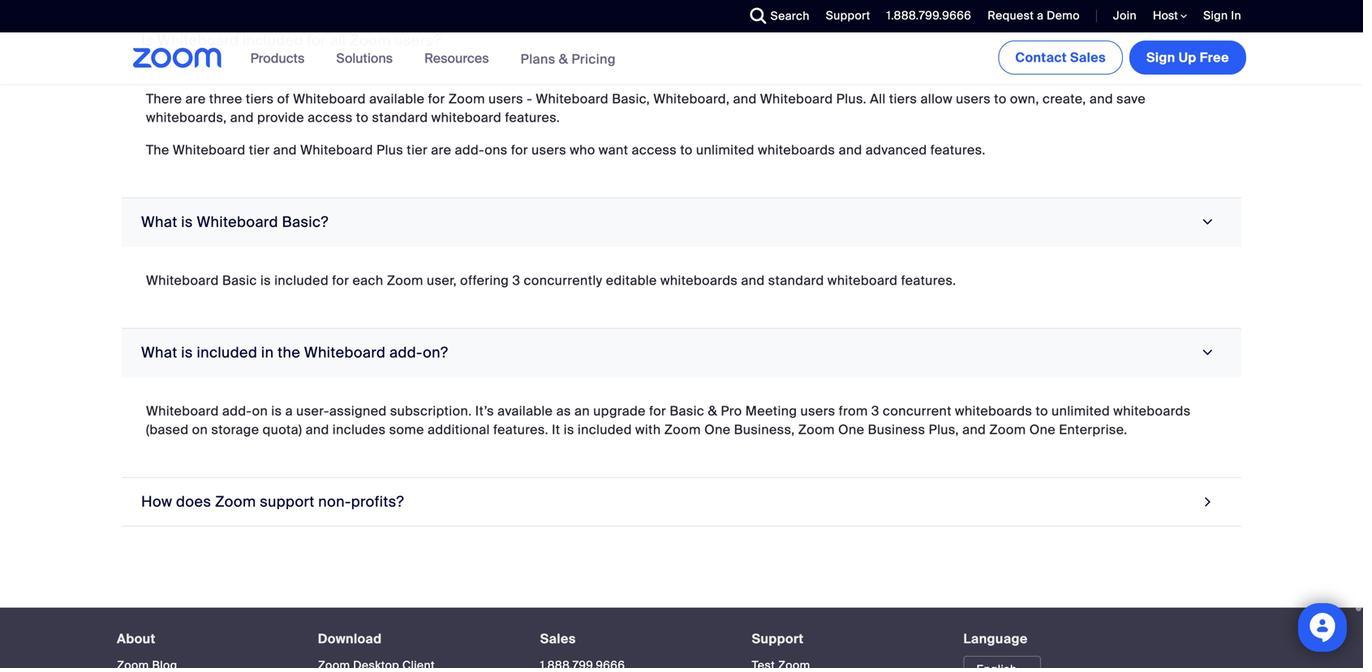 Task type: vqa. For each thing, say whether or not it's contained in the screenshot.
a within the Whiteboard add-on is a user-assigned subscription. It's available as an upgrade for Basic & Pro Meeting users from 3 concurrent whiteboards to unlimited whiteboards (based on storage quota) and includes some additional features. It is included with Zoom One Business, Zoom One Business Plus, and Zoom One Enterprise.
yes



Task type: locate. For each thing, give the bounding box(es) containing it.
what
[[141, 213, 177, 232], [141, 344, 177, 362]]

0 horizontal spatial &
[[559, 51, 569, 68]]

1 vertical spatial what
[[141, 344, 177, 362]]

join
[[1114, 8, 1137, 23]]

access right the provide
[[308, 109, 353, 126]]

are right plus
[[431, 141, 452, 159]]

available up it
[[498, 403, 553, 420]]

on right (based
[[192, 422, 208, 439]]

tier down the provide
[[249, 141, 270, 159]]

banner
[[114, 32, 1250, 86]]

0 vertical spatial whiteboard
[[432, 109, 502, 126]]

one down pro
[[705, 422, 731, 439]]

3
[[513, 272, 521, 289], [872, 403, 880, 420]]

0 vertical spatial what
[[141, 213, 177, 232]]

1 vertical spatial unlimited
[[1052, 403, 1111, 420]]

concurrent
[[883, 403, 952, 420]]

tab list
[[122, 0, 1242, 527]]

is
[[141, 31, 154, 50]]

0 horizontal spatial sign
[[1147, 49, 1176, 66]]

1 vertical spatial are
[[431, 141, 452, 159]]

1 horizontal spatial on
[[252, 403, 268, 420]]

zoom up solutions
[[350, 31, 391, 50]]

1 vertical spatial basic
[[670, 403, 705, 420]]

1 vertical spatial right image
[[1201, 491, 1216, 513]]

sales
[[1071, 49, 1107, 66], [540, 631, 576, 648]]

0 horizontal spatial a
[[285, 403, 293, 420]]

features. inside there are three tiers of whiteboard available for zoom users - whiteboard basic, whiteboard, and whiteboard plus. all tiers allow users to own, create, and save whiteboards, and provide access to standard whiteboard features.
[[505, 109, 560, 126]]

0 horizontal spatial standard
[[372, 109, 428, 126]]

available
[[369, 90, 425, 107], [498, 403, 553, 420]]

1 horizontal spatial available
[[498, 403, 553, 420]]

meeting
[[746, 403, 798, 420]]

3 right the from on the right bottom
[[872, 403, 880, 420]]

one left enterprise.
[[1030, 422, 1056, 439]]

to inside whiteboard add-on is a user-assigned subscription. it's available as an upgrade for basic & pro meeting users from 3 concurrent whiteboards to unlimited whiteboards (based on storage quota) and includes some additional features. it is included with zoom one business, zoom one business plus, and zoom one enterprise.
[[1036, 403, 1049, 420]]

on up quota)
[[252, 403, 268, 420]]

0 horizontal spatial whiteboard
[[432, 109, 502, 126]]

1 horizontal spatial tiers
[[890, 90, 918, 107]]

1 horizontal spatial access
[[632, 141, 677, 159]]

included left in
[[197, 344, 258, 362]]

storage
[[211, 422, 259, 439]]

additional
[[428, 422, 490, 439]]

add- inside dropdown button
[[390, 344, 423, 362]]

basic,
[[612, 90, 650, 107]]

1 horizontal spatial sales
[[1071, 49, 1107, 66]]

are
[[186, 90, 206, 107], [431, 141, 452, 159]]

there
[[146, 90, 182, 107]]

0 horizontal spatial sales
[[540, 631, 576, 648]]

add- inside whiteboard add-on is a user-assigned subscription. it's available as an upgrade for basic & pro meeting users from 3 concurrent whiteboards to unlimited whiteboards (based on storage quota) and includes some additional features. it is included with zoom one business, zoom one business plus, and zoom one enterprise.
[[222, 403, 252, 420]]

on
[[252, 403, 268, 420], [192, 422, 208, 439]]

tab list containing is whiteboard included for all zoom users?
[[122, 0, 1242, 527]]

whiteboard inside whiteboard add-on is a user-assigned subscription. it's available as an upgrade for basic & pro meeting users from 3 concurrent whiteboards to unlimited whiteboards (based on storage quota) and includes some additional features. it is included with zoom one business, zoom one business plus, and zoom one enterprise.
[[146, 403, 219, 420]]

users right the allow
[[957, 90, 991, 107]]

add- right plus
[[455, 141, 485, 159]]

2 horizontal spatial add-
[[455, 141, 485, 159]]

whiteboard,
[[654, 90, 730, 107]]

what up (based
[[141, 344, 177, 362]]

sign in
[[1204, 8, 1242, 23]]

is
[[181, 213, 193, 232], [261, 272, 271, 289], [181, 344, 193, 362], [271, 403, 282, 420], [564, 422, 575, 439]]

1 vertical spatial add-
[[390, 344, 423, 362]]

whiteboard
[[157, 31, 239, 50], [293, 90, 366, 107], [536, 90, 609, 107], [761, 90, 833, 107], [173, 141, 246, 159], [300, 141, 373, 159], [197, 213, 278, 232], [146, 272, 219, 289], [304, 344, 386, 362], [146, 403, 219, 420]]

sign in link
[[1192, 0, 1250, 32], [1204, 8, 1242, 23]]

1 horizontal spatial standard
[[769, 272, 825, 289]]

1 horizontal spatial unlimited
[[1052, 403, 1111, 420]]

0 vertical spatial sign
[[1204, 8, 1229, 23]]

request a demo link
[[976, 0, 1085, 32], [988, 8, 1081, 23]]

for
[[307, 31, 326, 50], [428, 90, 445, 107], [511, 141, 528, 159], [332, 272, 349, 289], [650, 403, 667, 420]]

is inside what is whiteboard basic? dropdown button
[[181, 213, 193, 232]]

1 vertical spatial support
[[752, 631, 804, 648]]

tier right plus
[[407, 141, 428, 159]]

sign left the in
[[1204, 8, 1229, 23]]

whiteboard down the what is whiteboard basic?
[[146, 272, 219, 289]]

0 vertical spatial 3
[[513, 272, 521, 289]]

sign up free button
[[1130, 41, 1247, 75]]

2 tier from the left
[[407, 141, 428, 159]]

included down basic? in the top of the page
[[275, 272, 329, 289]]

0 horizontal spatial tiers
[[246, 90, 274, 107]]

is inside what is included in the whiteboard add-on? dropdown button
[[181, 344, 193, 362]]

access right want
[[632, 141, 677, 159]]

basic
[[222, 272, 257, 289], [670, 403, 705, 420]]

search button
[[738, 0, 814, 32]]

0 vertical spatial a
[[1038, 8, 1044, 23]]

sign inside sign up free button
[[1147, 49, 1176, 66]]

with
[[636, 422, 661, 439]]

tier
[[249, 141, 270, 159], [407, 141, 428, 159]]

0 vertical spatial access
[[308, 109, 353, 126]]

from
[[839, 403, 869, 420]]

products button
[[251, 32, 312, 84]]

all
[[330, 31, 346, 50]]

included up products
[[243, 31, 303, 50]]

standard inside there are three tiers of whiteboard available for zoom users - whiteboard basic, whiteboard, and whiteboard plus. all tiers allow users to own, create, and save whiteboards, and provide access to standard whiteboard features.
[[372, 109, 428, 126]]

1 horizontal spatial are
[[431, 141, 452, 159]]

whiteboard right the
[[304, 344, 386, 362]]

0 vertical spatial add-
[[455, 141, 485, 159]]

basic left pro
[[670, 403, 705, 420]]

zoom logo image
[[133, 48, 222, 68]]

0 vertical spatial right image
[[1198, 345, 1220, 360]]

for inside whiteboard add-on is a user-assigned subscription. it's available as an upgrade for basic & pro meeting users from 3 concurrent whiteboards to unlimited whiteboards (based on storage quota) and includes some additional features. it is included with zoom one business, zoom one business plus, and zoom one enterprise.
[[650, 403, 667, 420]]

0 horizontal spatial available
[[369, 90, 425, 107]]

1 horizontal spatial whiteboard
[[828, 272, 898, 289]]

users left the from on the right bottom
[[801, 403, 836, 420]]

tiers right the all
[[890, 90, 918, 107]]

sign left up
[[1147, 49, 1176, 66]]

users left who on the top
[[532, 141, 567, 159]]

& inside product information navigation
[[559, 51, 569, 68]]

each
[[353, 272, 384, 289]]

whiteboard basic is included for each zoom user, offering 3 concurrently editable whiteboards and standard whiteboard features.
[[146, 272, 957, 289]]

request a demo
[[988, 8, 1081, 23]]

free
[[1201, 49, 1230, 66]]

unlimited
[[697, 141, 755, 159], [1052, 403, 1111, 420]]

zoom right business,
[[799, 422, 835, 439]]

1 vertical spatial access
[[632, 141, 677, 159]]

1 vertical spatial sign
[[1147, 49, 1176, 66]]

3 right offering
[[513, 272, 521, 289]]

add- up the storage
[[222, 403, 252, 420]]

right image inside what is included in the whiteboard add-on? dropdown button
[[1198, 345, 1220, 360]]

0 vertical spatial available
[[369, 90, 425, 107]]

1 horizontal spatial basic
[[670, 403, 705, 420]]

are up whiteboards,
[[186, 90, 206, 107]]

for up with
[[650, 403, 667, 420]]

2 what from the top
[[141, 344, 177, 362]]

0 horizontal spatial add-
[[222, 403, 252, 420]]

0 vertical spatial sales
[[1071, 49, 1107, 66]]

add-
[[455, 141, 485, 159], [390, 344, 423, 362], [222, 403, 252, 420]]

sales inside meetings navigation
[[1071, 49, 1107, 66]]

join link left host in the right of the page
[[1102, 0, 1142, 32]]

some
[[389, 422, 424, 439]]

upgrade
[[594, 403, 646, 420]]

0 horizontal spatial are
[[186, 90, 206, 107]]

1 horizontal spatial support
[[826, 8, 871, 23]]

basic down the what is whiteboard basic?
[[222, 272, 257, 289]]

included down 'upgrade'
[[578, 422, 632, 439]]

on?
[[423, 344, 448, 362]]

host button
[[1154, 8, 1188, 24]]

& right plans
[[559, 51, 569, 68]]

available down solutions dropdown button
[[369, 90, 425, 107]]

right image
[[1198, 345, 1220, 360], [1201, 491, 1216, 513]]

1 vertical spatial &
[[708, 403, 718, 420]]

support
[[260, 493, 315, 512]]

there are three tiers of whiteboard available for zoom users - whiteboard basic, whiteboard, and whiteboard plus. all tiers allow users to own, create, and save whiteboards, and provide access to standard whiteboard features.
[[146, 90, 1146, 126]]

unlimited down whiteboard,
[[697, 141, 755, 159]]

1 vertical spatial available
[[498, 403, 553, 420]]

to
[[995, 90, 1007, 107], [356, 109, 369, 126], [681, 141, 693, 159], [1036, 403, 1049, 420]]

a
[[1038, 8, 1044, 23], [285, 403, 293, 420]]

whiteboard right of
[[293, 90, 366, 107]]

1 vertical spatial 3
[[872, 403, 880, 420]]

0 horizontal spatial tier
[[249, 141, 270, 159]]

zoom down resources dropdown button
[[449, 90, 485, 107]]

right image inside how does zoom support non-profits? dropdown button
[[1201, 491, 1216, 513]]

1 horizontal spatial tier
[[407, 141, 428, 159]]

0 vertical spatial support
[[826, 8, 871, 23]]

join link
[[1102, 0, 1142, 32], [1114, 8, 1137, 23]]

0 horizontal spatial one
[[705, 422, 731, 439]]

1 vertical spatial a
[[285, 403, 293, 420]]

whiteboard right is
[[157, 31, 239, 50]]

0 vertical spatial &
[[559, 51, 569, 68]]

in
[[1232, 8, 1242, 23]]

users left the -
[[489, 90, 524, 107]]

a left demo
[[1038, 8, 1044, 23]]

user,
[[427, 272, 457, 289]]

0 horizontal spatial access
[[308, 109, 353, 126]]

1 vertical spatial on
[[192, 422, 208, 439]]

standard
[[372, 109, 428, 126], [769, 272, 825, 289]]

includes
[[333, 422, 386, 439]]

a up quota)
[[285, 403, 293, 420]]

1 horizontal spatial one
[[839, 422, 865, 439]]

3 one from the left
[[1030, 422, 1056, 439]]

non-
[[318, 493, 351, 512]]

available inside whiteboard add-on is a user-assigned subscription. it's available as an upgrade for basic & pro meeting users from 3 concurrent whiteboards to unlimited whiteboards (based on storage quota) and includes some additional features. it is included with zoom one business, zoom one business plus, and zoom one enterprise.
[[498, 403, 553, 420]]

zoom inside there are three tiers of whiteboard available for zoom users - whiteboard basic, whiteboard, and whiteboard plus. all tiers allow users to own, create, and save whiteboards, and provide access to standard whiteboard features.
[[449, 90, 485, 107]]

tiers left of
[[246, 90, 274, 107]]

resources button
[[425, 32, 497, 84]]

0 vertical spatial basic
[[222, 272, 257, 289]]

0 horizontal spatial unlimited
[[697, 141, 755, 159]]

0 vertical spatial on
[[252, 403, 268, 420]]

of
[[277, 90, 290, 107]]

& left pro
[[708, 403, 718, 420]]

what is whiteboard basic?
[[141, 213, 329, 232]]

1 vertical spatial standard
[[769, 272, 825, 289]]

whiteboard left plus
[[300, 141, 373, 159]]

what is included in the whiteboard add-on? button
[[122, 329, 1242, 378]]

add- up the subscription.
[[390, 344, 423, 362]]

solutions
[[336, 50, 393, 67]]

for down product information navigation
[[428, 90, 445, 107]]

for left all
[[307, 31, 326, 50]]

one down the from on the right bottom
[[839, 422, 865, 439]]

access
[[308, 109, 353, 126], [632, 141, 677, 159]]

editable
[[606, 272, 657, 289]]

unlimited inside whiteboard add-on is a user-assigned subscription. it's available as an upgrade for basic & pro meeting users from 3 concurrent whiteboards to unlimited whiteboards (based on storage quota) and includes some additional features. it is included with zoom one business, zoom one business plus, and zoom one enterprise.
[[1052, 403, 1111, 420]]

features.
[[505, 109, 560, 126], [931, 141, 986, 159], [902, 272, 957, 289], [494, 422, 549, 439]]

1 horizontal spatial 3
[[872, 403, 880, 420]]

save
[[1117, 90, 1146, 107]]

available inside there are three tiers of whiteboard available for zoom users - whiteboard basic, whiteboard, and whiteboard plus. all tiers allow users to own, create, and save whiteboards, and provide access to standard whiteboard features.
[[369, 90, 425, 107]]

search
[[771, 9, 810, 24]]

0 vertical spatial are
[[186, 90, 206, 107]]

about
[[117, 631, 156, 648]]

1 what from the top
[[141, 213, 177, 232]]

for inside there are three tiers of whiteboard available for zoom users - whiteboard basic, whiteboard, and whiteboard plus. all tiers allow users to own, create, and save whiteboards, and provide access to standard whiteboard features.
[[428, 90, 445, 107]]

1 horizontal spatial a
[[1038, 8, 1044, 23]]

sign
[[1204, 8, 1229, 23], [1147, 49, 1176, 66]]

whiteboard left plus.
[[761, 90, 833, 107]]

main content
[[0, 0, 1364, 608]]

whiteboard left basic? in the top of the page
[[197, 213, 278, 232]]

1 horizontal spatial add-
[[390, 344, 423, 362]]

what for what is whiteboard basic?
[[141, 213, 177, 232]]

how does zoom support non-profits? button
[[122, 478, 1242, 527]]

unlimited up enterprise.
[[1052, 403, 1111, 420]]

1 horizontal spatial sign
[[1204, 8, 1229, 23]]

2 horizontal spatial one
[[1030, 422, 1056, 439]]

2 vertical spatial add-
[[222, 403, 252, 420]]

is whiteboard included for all zoom users?
[[141, 31, 441, 50]]

main content containing is whiteboard included for all zoom users?
[[0, 0, 1364, 608]]

1 horizontal spatial &
[[708, 403, 718, 420]]

language
[[964, 631, 1028, 648]]

support
[[826, 8, 871, 23], [752, 631, 804, 648]]

meetings navigation
[[996, 32, 1250, 78]]

users?
[[395, 31, 441, 50]]

0 vertical spatial standard
[[372, 109, 428, 126]]

own,
[[1011, 90, 1040, 107]]

pricing
[[572, 51, 616, 68]]

what down the
[[141, 213, 177, 232]]

whiteboard up (based
[[146, 403, 219, 420]]



Task type: describe. For each thing, give the bounding box(es) containing it.
demo
[[1047, 8, 1081, 23]]

does
[[176, 493, 211, 512]]

a inside whiteboard add-on is a user-assigned subscription. it's available as an upgrade for basic & pro meeting users from 3 concurrent whiteboards to unlimited whiteboards (based on storage quota) and includes some additional features. it is included with zoom one business, zoom one business plus, and zoom one enterprise.
[[285, 403, 293, 420]]

download link
[[318, 631, 382, 648]]

business,
[[734, 422, 795, 439]]

quota)
[[263, 422, 302, 439]]

enterprise.
[[1060, 422, 1128, 439]]

contact sales
[[1016, 49, 1107, 66]]

2 tiers from the left
[[890, 90, 918, 107]]

plus
[[377, 141, 404, 159]]

whiteboard inside there are three tiers of whiteboard available for zoom users - whiteboard basic, whiteboard, and whiteboard plus. all tiers allow users to own, create, and save whiteboards, and provide access to standard whiteboard features.
[[432, 109, 502, 126]]

1 tier from the left
[[249, 141, 270, 159]]

what for what is included in the whiteboard add-on?
[[141, 344, 177, 362]]

for left the each
[[332, 272, 349, 289]]

0 horizontal spatial basic
[[222, 272, 257, 289]]

1.888.799.9666
[[887, 8, 972, 23]]

3 inside whiteboard add-on is a user-assigned subscription. it's available as an upgrade for basic & pro meeting users from 3 concurrent whiteboards to unlimited whiteboards (based on storage quota) and includes some additional features. it is included with zoom one business, zoom one business plus, and zoom one enterprise.
[[872, 403, 880, 420]]

plans & pricing
[[521, 51, 616, 68]]

profits?
[[351, 493, 404, 512]]

products
[[251, 50, 305, 67]]

concurrently
[[524, 272, 603, 289]]

it's
[[476, 403, 494, 420]]

want
[[599, 141, 629, 159]]

allow
[[921, 90, 953, 107]]

0 horizontal spatial 3
[[513, 272, 521, 289]]

provide
[[257, 109, 304, 126]]

up
[[1179, 49, 1197, 66]]

advanced
[[866, 141, 928, 159]]

offering
[[460, 272, 509, 289]]

in
[[261, 344, 274, 362]]

features. inside whiteboard add-on is a user-assigned subscription. it's available as an upgrade for basic & pro meeting users from 3 concurrent whiteboards to unlimited whiteboards (based on storage quota) and includes some additional features. it is included with zoom one business, zoom one business plus, and zoom one enterprise.
[[494, 422, 549, 439]]

an
[[575, 403, 590, 420]]

0 horizontal spatial support
[[752, 631, 804, 648]]

plans
[[521, 51, 556, 68]]

for inside dropdown button
[[307, 31, 326, 50]]

the
[[146, 141, 169, 159]]

subscription.
[[390, 403, 472, 420]]

right image for what is included in the whiteboard add-on?
[[1198, 345, 1220, 360]]

how
[[141, 493, 172, 512]]

pro
[[721, 403, 743, 420]]

for right ons
[[511, 141, 528, 159]]

download
[[318, 631, 382, 648]]

resources
[[425, 50, 489, 67]]

ons
[[485, 141, 508, 159]]

included inside whiteboard add-on is a user-assigned subscription. it's available as an upgrade for basic & pro meeting users from 3 concurrent whiteboards to unlimited whiteboards (based on storage quota) and includes some additional features. it is included with zoom one business, zoom one business plus, and zoom one enterprise.
[[578, 422, 632, 439]]

are inside there are three tiers of whiteboard available for zoom users - whiteboard basic, whiteboard, and whiteboard plus. all tiers allow users to own, create, and save whiteboards, and provide access to standard whiteboard features.
[[186, 90, 206, 107]]

1 vertical spatial sales
[[540, 631, 576, 648]]

banner containing contact sales
[[114, 32, 1250, 86]]

right image for how does zoom support non-profits?
[[1201, 491, 1216, 513]]

the
[[278, 344, 301, 362]]

contact sales link
[[999, 41, 1124, 75]]

all
[[871, 90, 886, 107]]

zoom right does
[[215, 493, 256, 512]]

host
[[1154, 8, 1181, 23]]

sign for sign in
[[1204, 8, 1229, 23]]

what is whiteboard basic? button
[[122, 198, 1242, 247]]

& inside whiteboard add-on is a user-assigned subscription. it's available as an upgrade for basic & pro meeting users from 3 concurrent whiteboards to unlimited whiteboards (based on storage quota) and includes some additional features. it is included with zoom one business, zoom one business plus, and zoom one enterprise.
[[708, 403, 718, 420]]

assigned
[[330, 403, 387, 420]]

1 tiers from the left
[[246, 90, 274, 107]]

the whiteboard tier and whiteboard plus tier are add-ons for users who want access to unlimited whiteboards and advanced features.
[[146, 141, 986, 159]]

right image
[[1198, 215, 1220, 230]]

2 one from the left
[[839, 422, 865, 439]]

0 vertical spatial unlimited
[[697, 141, 755, 159]]

basic?
[[282, 213, 329, 232]]

-
[[527, 90, 533, 107]]

user-
[[296, 403, 330, 420]]

(based
[[146, 422, 189, 439]]

as
[[557, 403, 571, 420]]

sign for sign up free
[[1147, 49, 1176, 66]]

solutions button
[[336, 32, 400, 84]]

product information navigation
[[238, 32, 628, 86]]

sales link
[[540, 631, 576, 648]]

business
[[868, 422, 926, 439]]

how does zoom support non-profits?
[[141, 493, 404, 512]]

1 one from the left
[[705, 422, 731, 439]]

whiteboard add-on is a user-assigned subscription. it's available as an upgrade for basic & pro meeting users from 3 concurrent whiteboards to unlimited whiteboards (based on storage quota) and includes some additional features. it is included with zoom one business, zoom one business plus, and zoom one enterprise.
[[146, 403, 1192, 439]]

who
[[570, 141, 596, 159]]

join link up meetings navigation
[[1114, 8, 1137, 23]]

create,
[[1043, 90, 1087, 107]]

what is included in the whiteboard add-on?
[[141, 344, 448, 362]]

basic inside whiteboard add-on is a user-assigned subscription. it's available as an upgrade for basic & pro meeting users from 3 concurrent whiteboards to unlimited whiteboards (based on storage quota) and includes some additional features. it is included with zoom one business, zoom one business plus, and zoom one enterprise.
[[670, 403, 705, 420]]

plus.
[[837, 90, 867, 107]]

whiteboard down whiteboards,
[[173, 141, 246, 159]]

access inside there are three tiers of whiteboard available for zoom users - whiteboard basic, whiteboard, and whiteboard plus. all tiers allow users to own, create, and save whiteboards, and provide access to standard whiteboard features.
[[308, 109, 353, 126]]

0 horizontal spatial on
[[192, 422, 208, 439]]

is whiteboard included for all zoom users? button
[[122, 16, 1242, 65]]

contact
[[1016, 49, 1068, 66]]

1 vertical spatial whiteboard
[[828, 272, 898, 289]]

zoom left user,
[[387, 272, 424, 289]]

whiteboard down plans & pricing
[[536, 90, 609, 107]]

whiteboards,
[[146, 109, 227, 126]]

request
[[988, 8, 1035, 23]]

three
[[209, 90, 242, 107]]

users inside whiteboard add-on is a user-assigned subscription. it's available as an upgrade for basic & pro meeting users from 3 concurrent whiteboards to unlimited whiteboards (based on storage quota) and includes some additional features. it is included with zoom one business, zoom one business plus, and zoom one enterprise.
[[801, 403, 836, 420]]

zoom right plus,
[[990, 422, 1027, 439]]

it
[[552, 422, 561, 439]]

sign up free
[[1147, 49, 1230, 66]]

about link
[[117, 631, 156, 648]]

zoom right with
[[665, 422, 701, 439]]



